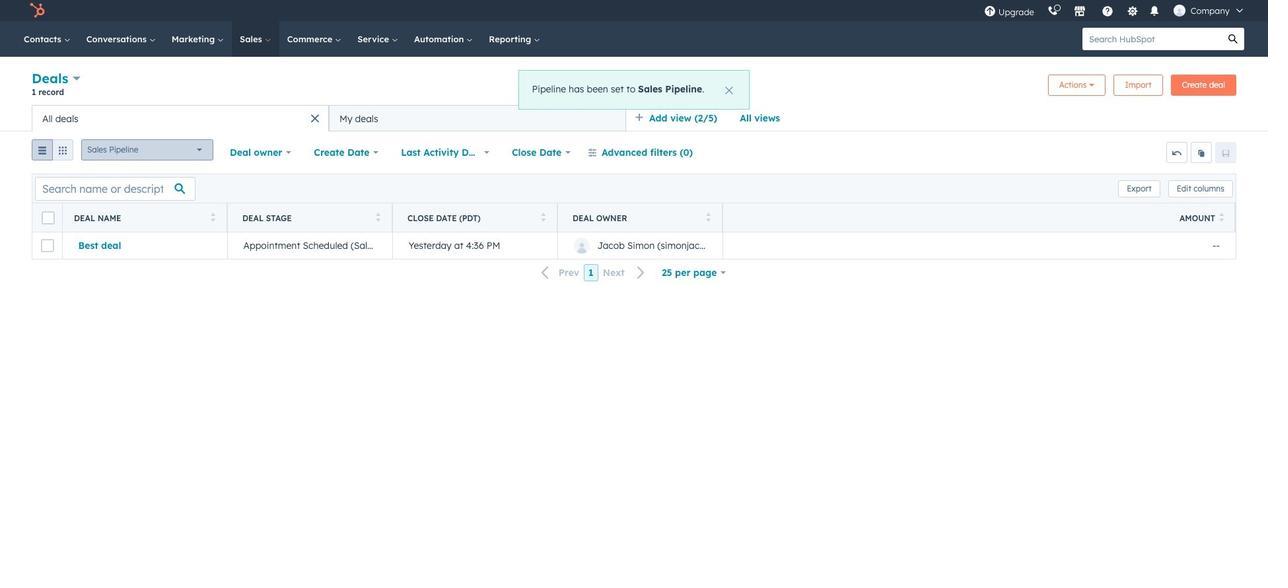 Task type: locate. For each thing, give the bounding box(es) containing it.
menu
[[977, 0, 1252, 21]]

press to sort. image for 3rd press to sort. element
[[541, 212, 546, 222]]

1 press to sort. image from the left
[[541, 212, 546, 222]]

group
[[32, 139, 73, 166]]

2 press to sort. image from the left
[[376, 212, 380, 222]]

press to sort. image
[[210, 212, 215, 222], [376, 212, 380, 222], [1219, 212, 1224, 222]]

Search HubSpot search field
[[1083, 28, 1222, 50]]

press to sort. image
[[541, 212, 546, 222], [706, 212, 711, 222]]

5 press to sort. element from the left
[[1219, 212, 1224, 224]]

2 press to sort. image from the left
[[706, 212, 711, 222]]

banner
[[32, 69, 1236, 105]]

1 horizontal spatial press to sort. image
[[376, 212, 380, 222]]

0 horizontal spatial press to sort. image
[[210, 212, 215, 222]]

0 horizontal spatial press to sort. image
[[541, 212, 546, 222]]

2 horizontal spatial press to sort. image
[[1219, 212, 1224, 222]]

alert
[[518, 70, 750, 110]]

Search name or description search field
[[35, 177, 196, 200]]

1 press to sort. element from the left
[[210, 212, 215, 224]]

marketplaces image
[[1074, 6, 1086, 18]]

4 press to sort. element from the left
[[706, 212, 711, 224]]

2 press to sort. element from the left
[[376, 212, 380, 224]]

press to sort. element
[[210, 212, 215, 224], [376, 212, 380, 224], [541, 212, 546, 224], [706, 212, 711, 224], [1219, 212, 1224, 224]]

1 horizontal spatial press to sort. image
[[706, 212, 711, 222]]

close image
[[726, 87, 733, 94]]



Task type: describe. For each thing, give the bounding box(es) containing it.
pagination navigation
[[534, 264, 653, 282]]

3 press to sort. image from the left
[[1219, 212, 1224, 222]]

press to sort. image for second press to sort. element from right
[[706, 212, 711, 222]]

1 press to sort. image from the left
[[210, 212, 215, 222]]

jacob simon image
[[1174, 5, 1185, 17]]

3 press to sort. element from the left
[[541, 212, 546, 224]]



Task type: vqa. For each thing, say whether or not it's contained in the screenshot.
3rd Source
no



